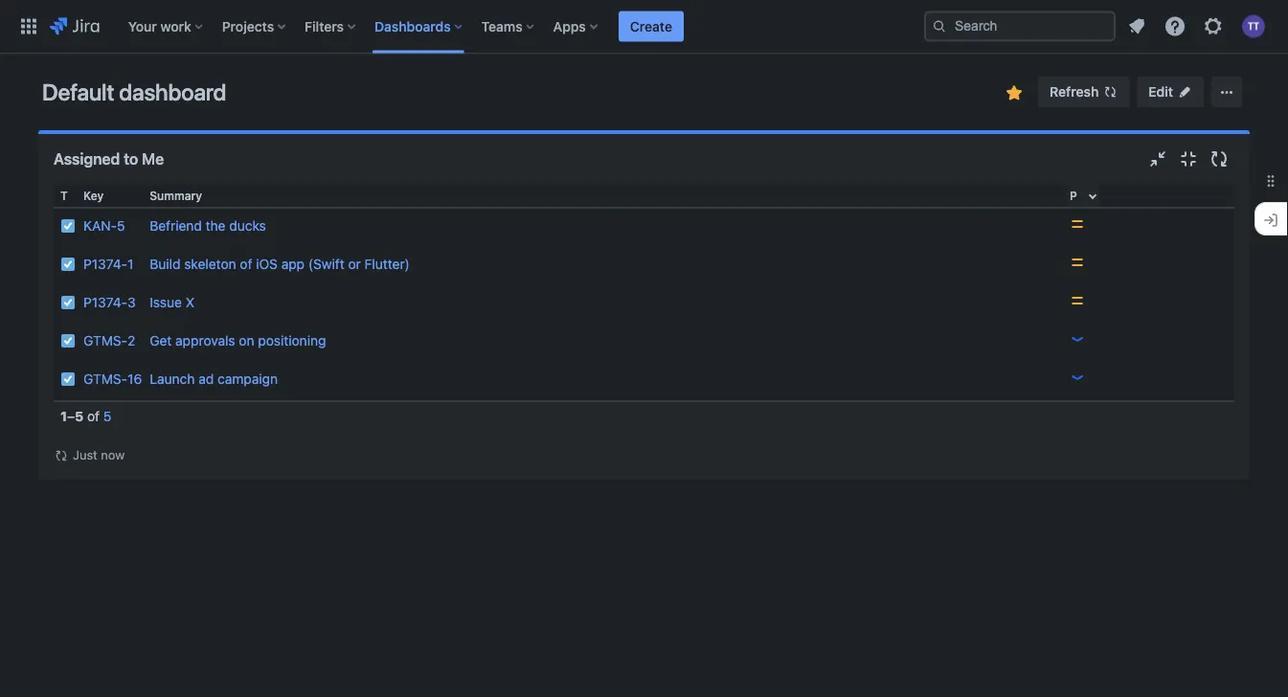 Task type: describe. For each thing, give the bounding box(es) containing it.
dashboards button
[[369, 11, 470, 42]]

p1374-1
[[83, 256, 133, 272]]

medium image for build skeleton of ios app (swift or flutter)
[[1070, 255, 1085, 270]]

just
[[73, 448, 97, 462]]

an arrow curved in a circular way on the button that refreshes the dashboard image
[[54, 448, 69, 463]]

teams button
[[476, 11, 542, 42]]

appswitcher icon image
[[17, 15, 40, 38]]

build
[[150, 256, 180, 272]]

ad
[[198, 371, 214, 387]]

launch ad campaign link
[[150, 371, 278, 387]]

p1374- for 3
[[83, 294, 127, 310]]

p1374-3 link
[[83, 294, 136, 310]]

refresh image
[[1103, 84, 1118, 100]]

0 horizontal spatial 1
[[60, 408, 67, 424]]

gtms-16 link
[[83, 371, 142, 387]]

t
[[60, 189, 68, 202]]

just now
[[73, 448, 125, 462]]

on
[[239, 333, 254, 349]]

edit
[[1149, 84, 1173, 100]]

2 horizontal spatial 5
[[117, 218, 125, 234]]

assigned to me
[[54, 150, 164, 168]]

your
[[128, 18, 157, 34]]

1 horizontal spatial 5
[[103, 408, 111, 424]]

single column image
[[1177, 147, 1200, 170]]

5 link
[[103, 408, 111, 424]]

build skeleton of ios app (swift or flutter) link
[[150, 256, 410, 272]]

default dashboard
[[42, 79, 226, 105]]

issue x
[[150, 294, 194, 310]]

1 vertical spatial of
[[87, 408, 100, 424]]

gtms- for 2
[[83, 333, 127, 349]]

kan-5
[[83, 218, 125, 234]]

skeleton
[[184, 256, 236, 272]]

16
[[127, 371, 142, 387]]

filters
[[305, 18, 344, 34]]

work
[[160, 18, 191, 34]]

task image for p1374-1
[[60, 257, 76, 272]]

refresh assigned to me image
[[1208, 147, 1231, 170]]

4 task image from the top
[[60, 372, 76, 387]]

p1374-3
[[83, 294, 136, 310]]

ducks
[[229, 218, 266, 234]]

medium image for befriend the ducks
[[1070, 216, 1085, 232]]

gtms- for 16
[[83, 371, 127, 387]]

refresh
[[1050, 84, 1099, 100]]

0 horizontal spatial 5
[[75, 408, 83, 424]]

help image
[[1164, 15, 1187, 38]]

key
[[83, 189, 104, 202]]

summary
[[150, 189, 202, 202]]

task image for p1374-3
[[60, 295, 76, 310]]

(swift
[[308, 256, 344, 272]]

–
[[67, 408, 75, 424]]

3
[[127, 294, 136, 310]]

more dashboard actions image
[[1215, 80, 1238, 103]]

teams
[[481, 18, 523, 34]]

the
[[206, 218, 226, 234]]

apps button
[[547, 11, 605, 42]]

low image
[[1070, 331, 1085, 347]]

settings image
[[1202, 15, 1225, 38]]

task image for gtms-2
[[60, 333, 76, 349]]



Task type: locate. For each thing, give the bounding box(es) containing it.
5
[[117, 218, 125, 234], [75, 408, 83, 424], [103, 408, 111, 424]]

1 vertical spatial 1
[[60, 408, 67, 424]]

filters button
[[299, 11, 363, 42]]

0 vertical spatial gtms-
[[83, 333, 127, 349]]

me
[[142, 150, 164, 168]]

create
[[630, 18, 672, 34]]

campaign
[[217, 371, 278, 387]]

your work
[[128, 18, 191, 34]]

approvals
[[175, 333, 235, 349]]

minimize assigned to me image
[[1146, 147, 1169, 170]]

3 task image from the top
[[60, 333, 76, 349]]

p1374- for 1
[[83, 256, 127, 272]]

1 vertical spatial medium image
[[1070, 255, 1085, 270]]

1
[[127, 256, 133, 272], [60, 408, 67, 424]]

kan-
[[83, 218, 117, 234]]

gtms-2
[[83, 333, 135, 349]]

x
[[186, 294, 194, 310]]

projects
[[222, 18, 274, 34]]

5 left 5 link
[[75, 408, 83, 424]]

0 vertical spatial of
[[240, 256, 252, 272]]

task image
[[60, 257, 76, 272], [60, 295, 76, 310], [60, 333, 76, 349], [60, 372, 76, 387]]

Search field
[[924, 11, 1116, 42]]

p1374- down p1374-1 link
[[83, 294, 127, 310]]

issue
[[150, 294, 182, 310]]

default
[[42, 79, 114, 105]]

gtms- down p1374-3
[[83, 333, 127, 349]]

medium image up medium image
[[1070, 255, 1085, 270]]

gtms- up 5 link
[[83, 371, 127, 387]]

1 gtms- from the top
[[83, 333, 127, 349]]

positioning
[[258, 333, 326, 349]]

0 vertical spatial medium image
[[1070, 216, 1085, 232]]

app
[[281, 256, 305, 272]]

flutter)
[[364, 256, 410, 272]]

projects button
[[216, 11, 293, 42]]

to
[[124, 150, 138, 168]]

search image
[[932, 19, 947, 34]]

p1374-1 link
[[83, 256, 133, 272]]

1 p1374- from the top
[[83, 256, 127, 272]]

gtms-
[[83, 333, 127, 349], [83, 371, 127, 387]]

5 up p1374-1
[[117, 218, 125, 234]]

1 left the build
[[127, 256, 133, 272]]

task image left gtms-2
[[60, 333, 76, 349]]

medium image
[[1070, 293, 1085, 308]]

2 task image from the top
[[60, 295, 76, 310]]

gtms-2 link
[[83, 333, 135, 349]]

dashboards
[[375, 18, 451, 34]]

low image
[[1070, 370, 1085, 385]]

launch
[[150, 371, 195, 387]]

now
[[101, 448, 125, 462]]

notifications image
[[1125, 15, 1148, 38]]

get
[[150, 333, 172, 349]]

or
[[348, 256, 361, 272]]

issue x link
[[150, 294, 194, 310]]

apps
[[553, 18, 586, 34]]

0 horizontal spatial of
[[87, 408, 100, 424]]

jira image
[[50, 15, 99, 38], [50, 15, 99, 38]]

befriend the ducks link
[[150, 218, 266, 234]]

primary element
[[11, 0, 924, 53]]

gtms-16 launch ad campaign
[[83, 371, 278, 387]]

1 task image from the top
[[60, 257, 76, 272]]

edit link
[[1137, 77, 1204, 107]]

get approvals on positioning link
[[150, 333, 326, 349]]

task image
[[60, 218, 76, 234]]

1 vertical spatial p1374-
[[83, 294, 127, 310]]

ios
[[256, 256, 278, 272]]

1 vertical spatial gtms-
[[83, 371, 127, 387]]

kan-5 link
[[83, 218, 125, 234]]

banner containing your work
[[0, 0, 1288, 54]]

befriend the ducks
[[150, 218, 266, 234]]

task image down task icon on the top
[[60, 257, 76, 272]]

your profile and settings image
[[1242, 15, 1265, 38]]

0 vertical spatial 1
[[127, 256, 133, 272]]

medium image down p
[[1070, 216, 1085, 232]]

of
[[240, 256, 252, 272], [87, 408, 100, 424]]

of left ios
[[240, 256, 252, 272]]

1 horizontal spatial 1
[[127, 256, 133, 272]]

build skeleton of ios app (swift or flutter)
[[150, 256, 410, 272]]

5 right the –
[[103, 408, 111, 424]]

get approvals on positioning
[[150, 333, 326, 349]]

2
[[127, 333, 135, 349]]

your work button
[[122, 11, 210, 42]]

p1374-
[[83, 256, 127, 272], [83, 294, 127, 310]]

edit icon image
[[1177, 84, 1192, 100]]

refresh button
[[1038, 77, 1129, 107]]

befriend
[[150, 218, 202, 234]]

medium image
[[1070, 216, 1085, 232], [1070, 255, 1085, 270]]

dashboard
[[119, 79, 226, 105]]

assigned to me region
[[54, 184, 1234, 465]]

task image left p1374-3 link
[[60, 295, 76, 310]]

0 vertical spatial p1374-
[[83, 256, 127, 272]]

task image up the –
[[60, 372, 76, 387]]

assigned
[[54, 150, 120, 168]]

2 medium image from the top
[[1070, 255, 1085, 270]]

1 – 5 of 5
[[60, 408, 111, 424]]

1 medium image from the top
[[1070, 216, 1085, 232]]

2 p1374- from the top
[[83, 294, 127, 310]]

2 gtms- from the top
[[83, 371, 127, 387]]

create button
[[618, 11, 684, 42]]

1 up an arrow curved in a circular way on the button that refreshes the dashboard image
[[60, 408, 67, 424]]

of left 5 link
[[87, 408, 100, 424]]

1 horizontal spatial of
[[240, 256, 252, 272]]

p
[[1070, 189, 1077, 202]]

star default dashboard image
[[1003, 81, 1026, 104]]

p1374- down kan-5 link
[[83, 256, 127, 272]]

banner
[[0, 0, 1288, 54]]



Task type: vqa. For each thing, say whether or not it's contained in the screenshot.
the rightmost people
no



